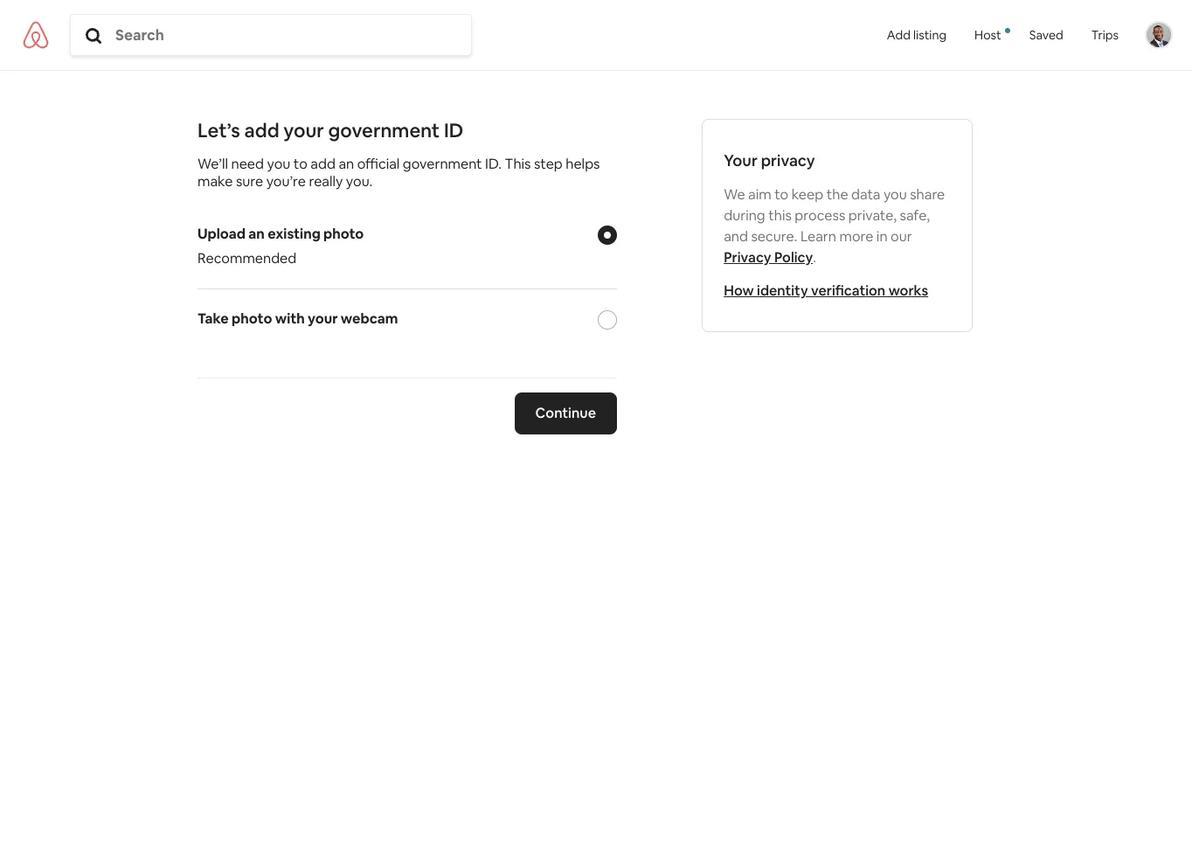Task type: locate. For each thing, give the bounding box(es) containing it.
1 vertical spatial your
[[308, 310, 338, 328]]

verification
[[811, 282, 886, 300]]

step
[[534, 155, 563, 173]]

to up this
[[775, 185, 789, 204]]

photo left 'with'
[[232, 310, 272, 328]]

government
[[328, 118, 440, 143], [403, 155, 482, 173]]

0 vertical spatial you
[[267, 155, 291, 173]]

learn
[[801, 227, 837, 246]]

make
[[198, 172, 233, 191]]

government down id
[[403, 155, 482, 173]]

how identity verification works button
[[724, 282, 929, 300]]

trips
[[1092, 27, 1119, 43]]

1 vertical spatial an
[[249, 225, 265, 243]]

your up you're
[[283, 118, 324, 143]]

to
[[294, 155, 308, 173], [775, 185, 789, 204]]

saved
[[1030, 27, 1064, 43]]

0 horizontal spatial to
[[294, 155, 308, 173]]

saved link
[[1016, 0, 1078, 70]]

need
[[231, 155, 264, 173]]

an up the recommended
[[249, 225, 265, 243]]

photo right existing
[[324, 225, 364, 243]]

1 horizontal spatial add
[[311, 155, 336, 173]]

your
[[283, 118, 324, 143], [308, 310, 338, 328]]

add
[[244, 118, 279, 143], [311, 155, 336, 173]]

1 vertical spatial add
[[311, 155, 336, 173]]

this
[[505, 155, 531, 173]]

the
[[827, 185, 849, 204]]

you.
[[346, 172, 373, 191]]

id.
[[485, 155, 502, 173]]

continue button
[[515, 393, 617, 435]]

we
[[724, 185, 745, 204]]

an left the official
[[339, 155, 354, 173]]

really
[[309, 172, 343, 191]]

1 vertical spatial to
[[775, 185, 789, 204]]

0 horizontal spatial you
[[267, 155, 291, 173]]

photo
[[324, 225, 364, 243], [232, 310, 272, 328]]

1 horizontal spatial an
[[339, 155, 354, 173]]

0 vertical spatial your
[[283, 118, 324, 143]]

process
[[795, 206, 846, 225]]

and
[[724, 227, 748, 246]]

1 horizontal spatial photo
[[324, 225, 364, 243]]

listing
[[914, 27, 947, 43]]

1 horizontal spatial to
[[775, 185, 789, 204]]

webcam
[[341, 310, 398, 328]]

add down let's add your government id
[[311, 155, 336, 173]]

you
[[267, 155, 291, 173], [884, 185, 907, 204]]

0 vertical spatial an
[[339, 155, 354, 173]]

upload
[[198, 225, 246, 243]]

0 horizontal spatial add
[[244, 118, 279, 143]]

0 vertical spatial photo
[[324, 225, 364, 243]]

government up the official
[[328, 118, 440, 143]]

1 vertical spatial photo
[[232, 310, 272, 328]]

identity
[[757, 282, 808, 300]]

1 vertical spatial government
[[403, 155, 482, 173]]

to left really
[[294, 155, 308, 173]]

an inside we'll need you to add an official government id. this step helps make sure you're really you.
[[339, 155, 354, 173]]

None radio
[[598, 226, 617, 245]]

photo inside upload an existing photo recommended
[[324, 225, 364, 243]]

your right 'with'
[[308, 310, 338, 328]]

in
[[877, 227, 888, 246]]

we'll need you to add an official government id. this step helps make sure you're really you.
[[198, 155, 600, 191]]

add inside we'll need you to add an official government id. this step helps make sure you're really you.
[[311, 155, 336, 173]]

you right need
[[267, 155, 291, 173]]

continue
[[536, 404, 596, 422]]

0 horizontal spatial an
[[249, 225, 265, 243]]

1 vertical spatial you
[[884, 185, 907, 204]]

you're
[[266, 172, 306, 191]]

add up need
[[244, 118, 279, 143]]

during
[[724, 206, 766, 225]]

government inside we'll need you to add an official government id. this step helps make sure you're really you.
[[403, 155, 482, 173]]

None search field
[[71, 25, 471, 45]]

you up the safe,
[[884, 185, 907, 204]]

add listing link
[[873, 0, 961, 70]]

trips link
[[1078, 0, 1133, 70]]

0 vertical spatial to
[[294, 155, 308, 173]]

let's add your government id
[[198, 118, 464, 143]]

1 horizontal spatial you
[[884, 185, 907, 204]]

an
[[339, 155, 354, 173], [249, 225, 265, 243]]



Task type: describe. For each thing, give the bounding box(es) containing it.
Take photo with your webcam radio
[[598, 310, 617, 330]]

take
[[198, 310, 229, 328]]

helps
[[566, 155, 600, 173]]

an inside upload an existing photo recommended
[[249, 225, 265, 243]]

sure
[[236, 172, 263, 191]]

existing
[[268, 225, 321, 243]]

keep
[[792, 185, 824, 204]]

your privacy
[[724, 150, 815, 170]]

privacy
[[761, 150, 815, 170]]

0 vertical spatial add
[[244, 118, 279, 143]]

data
[[852, 185, 881, 204]]

how
[[724, 282, 754, 300]]

we'll
[[198, 155, 228, 173]]

you inside we aim to keep the data you share during this process private, safe, and secure. learn more in our privacy policy .
[[884, 185, 907, 204]]

with
[[275, 310, 305, 328]]

our
[[891, 227, 912, 246]]

id
[[444, 118, 464, 143]]

host
[[975, 27, 1002, 43]]

how identity verification works
[[724, 282, 929, 300]]

private,
[[849, 206, 897, 225]]

your
[[724, 150, 758, 170]]

host button
[[961, 0, 1016, 70]]

privacy
[[724, 248, 772, 267]]

, has notifications image
[[1005, 28, 1010, 33]]

safe,
[[900, 206, 930, 225]]

let's
[[198, 118, 240, 143]]

official
[[357, 155, 400, 173]]

to inside we aim to keep the data you share during this process private, safe, and secure. learn more in our privacy policy .
[[775, 185, 789, 204]]

this
[[769, 206, 792, 225]]

to inside we'll need you to add an official government id. this step helps make sure you're really you.
[[294, 155, 308, 173]]

0 vertical spatial government
[[328, 118, 440, 143]]

add listing
[[887, 27, 947, 43]]

add
[[887, 27, 911, 43]]

works
[[889, 282, 929, 300]]

share
[[910, 185, 945, 204]]

take photo with your webcam
[[198, 310, 398, 328]]

policy
[[775, 248, 813, 267]]

ben's account image
[[1147, 23, 1172, 48]]

0 horizontal spatial photo
[[232, 310, 272, 328]]

privacy policy link
[[724, 248, 813, 267]]

recommended
[[198, 249, 297, 268]]

upload an existing photo recommended
[[198, 225, 364, 268]]

aim
[[748, 185, 772, 204]]

we aim to keep the data you share during this process private, safe, and secure. learn more in our privacy policy .
[[724, 185, 945, 267]]

.
[[813, 248, 816, 267]]

more
[[840, 227, 874, 246]]

secure.
[[751, 227, 798, 246]]

Search text field
[[115, 25, 468, 45]]

you inside we'll need you to add an official government id. this step helps make sure you're really you.
[[267, 155, 291, 173]]



Task type: vqa. For each thing, say whether or not it's contained in the screenshot.
"AirCover"
no



